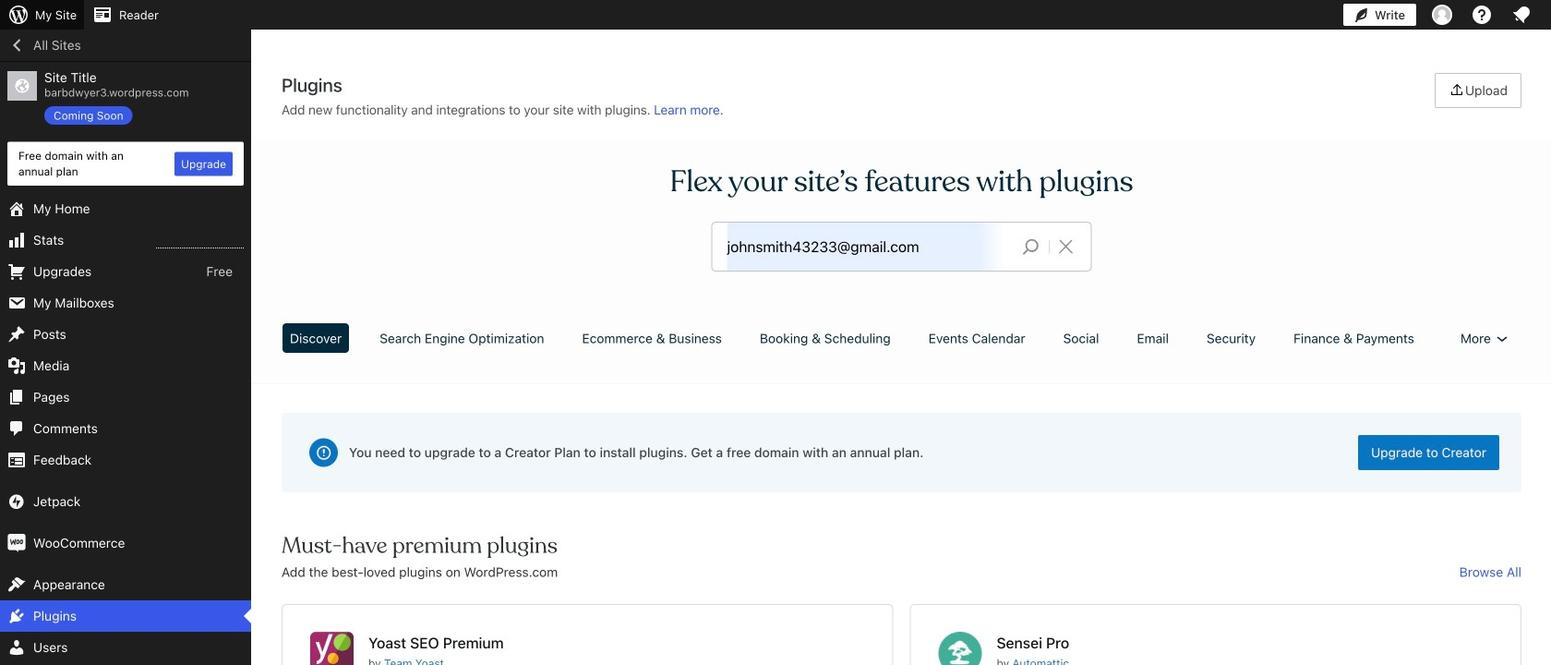 Task type: locate. For each thing, give the bounding box(es) containing it.
0 vertical spatial img image
[[7, 492, 26, 511]]

0 horizontal spatial plugin icon image
[[310, 632, 354, 665]]

close search image
[[1043, 236, 1090, 258]]

plugin icon image
[[310, 632, 354, 665], [939, 632, 982, 665]]

1 vertical spatial img image
[[7, 534, 26, 552]]

1 horizontal spatial plugin icon image
[[939, 632, 982, 665]]

None search field
[[713, 223, 1091, 271]]

my profile image
[[1433, 5, 1453, 25]]

1 img image from the top
[[7, 492, 26, 511]]

help image
[[1472, 4, 1494, 26]]

2 plugin icon image from the left
[[939, 632, 982, 665]]

main content
[[275, 73, 1529, 665]]

img image
[[7, 492, 26, 511], [7, 534, 26, 552]]



Task type: vqa. For each thing, say whether or not it's contained in the screenshot.
the topmost img
yes



Task type: describe. For each thing, give the bounding box(es) containing it.
1 plugin icon image from the left
[[310, 632, 354, 665]]

highest hourly views 0 image
[[156, 237, 244, 249]]

open search image
[[1008, 234, 1055, 260]]

Search search field
[[727, 223, 1008, 271]]

2 img image from the top
[[7, 534, 26, 552]]

manage your notifications image
[[1511, 4, 1533, 26]]



